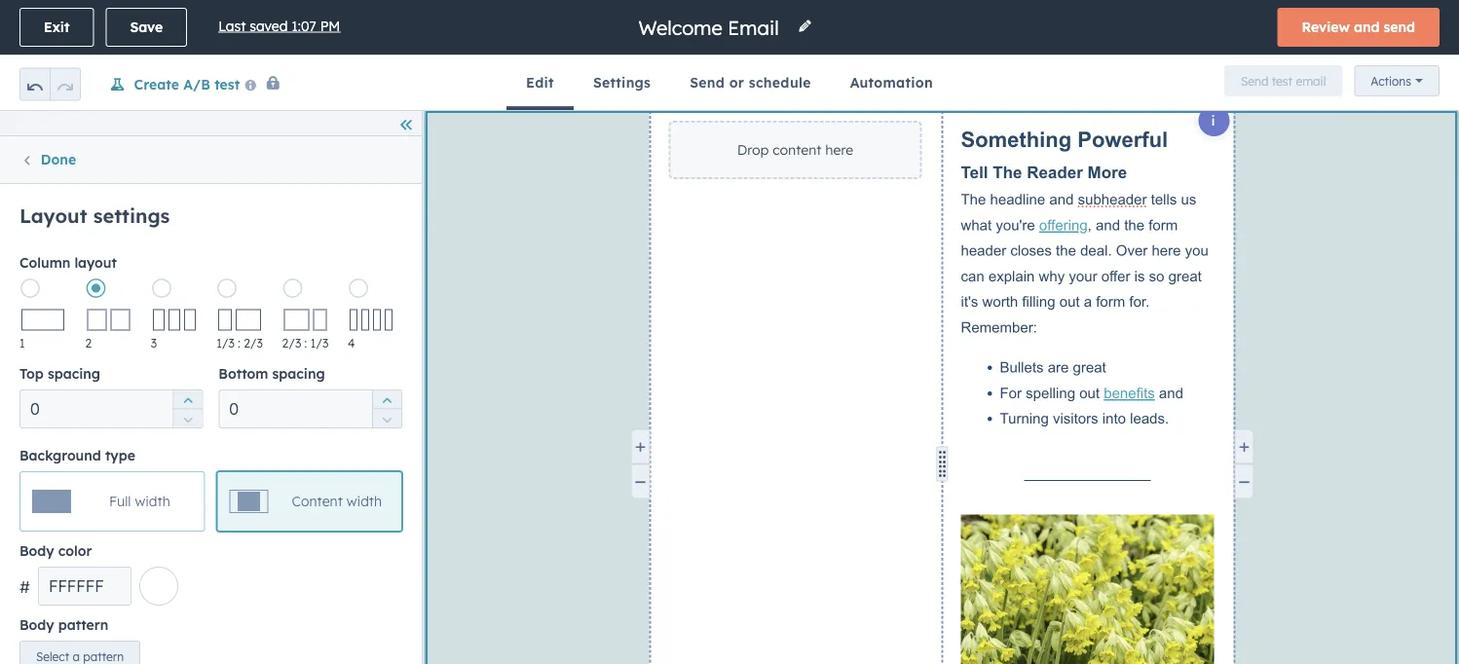 Task type: vqa. For each thing, say whether or not it's contained in the screenshot.
jacob simon image
no



Task type: locate. For each thing, give the bounding box(es) containing it.
top spacing button
[[19, 355, 203, 429]]

spacing
[[48, 365, 100, 382], [272, 365, 325, 382]]

pattern right the a
[[83, 649, 124, 664]]

1/3 : 2/3
[[216, 336, 263, 350]]

spacing for bottom spacing
[[272, 365, 325, 382]]

test left email
[[1272, 74, 1293, 88]]

1 body from the top
[[19, 543, 54, 560]]

1 width from the left
[[135, 493, 170, 510]]

body color
[[19, 543, 92, 560]]

email
[[1296, 74, 1326, 88]]

edit
[[526, 74, 554, 91]]

pattern inside button
[[83, 649, 124, 664]]

None field
[[637, 14, 786, 40]]

send
[[1384, 19, 1416, 36]]

0 vertical spatial body
[[19, 543, 54, 560]]

width
[[135, 493, 170, 510], [347, 493, 382, 510]]

spacing inside the top spacing button
[[48, 365, 100, 382]]

4
[[348, 336, 355, 350]]

:
[[238, 336, 241, 350], [305, 336, 307, 350]]

body pattern
[[19, 617, 108, 634]]

2/3 up bottom in the left bottom of the page
[[244, 336, 263, 350]]

send left or at the top of the page
[[690, 74, 725, 91]]

2/3 : 1/3
[[282, 336, 329, 350]]

full
[[109, 493, 131, 510]]

1 vertical spatial body
[[19, 617, 54, 634]]

test
[[1272, 74, 1293, 88], [214, 75, 240, 92]]

spacing down 2/3 : 1/3
[[272, 365, 325, 382]]

type
[[105, 447, 135, 464]]

review and send button
[[1278, 8, 1440, 47]]

content inside option
[[292, 493, 343, 510]]

select
[[36, 649, 69, 664]]

1 : from the left
[[238, 336, 241, 350]]

1 horizontal spatial 1/3
[[310, 336, 329, 350]]

0 horizontal spatial 2/3
[[244, 336, 263, 350]]

column layout element
[[19, 279, 402, 355]]

layout settings
[[19, 204, 170, 228]]

0 vertical spatial pattern
[[58, 617, 108, 634]]

actions
[[1371, 74, 1412, 88]]

settings link
[[574, 56, 670, 110]]

content inside button
[[79, 151, 132, 168]]

exit
[[44, 19, 70, 36]]

2/3
[[244, 336, 263, 350], [282, 336, 301, 350]]

schedule
[[749, 74, 811, 91]]

1 horizontal spatial spacing
[[272, 365, 325, 382]]

send or schedule link
[[670, 56, 831, 110]]

1 horizontal spatial group
[[173, 390, 202, 429]]

1 2/3 from the left
[[244, 336, 263, 350]]

0 horizontal spatial group
[[19, 56, 81, 110]]

1 horizontal spatial test
[[1272, 74, 1293, 88]]

2 : from the left
[[305, 336, 307, 350]]

1/3 left 4
[[310, 336, 329, 350]]

spacing inside 'bottom spacing' button
[[272, 365, 325, 382]]

test right a/b
[[214, 75, 240, 92]]

1/3 up bottom in the left bottom of the page
[[216, 336, 235, 350]]

spacing for top spacing
[[48, 365, 100, 382]]

1 vertical spatial pattern
[[83, 649, 124, 664]]

body left color
[[19, 543, 54, 560]]

column layout
[[19, 254, 117, 271]]

body for body pattern
[[19, 617, 54, 634]]

1:07
[[292, 17, 316, 34]]

spacing down 2
[[48, 365, 100, 382]]

0 horizontal spatial width
[[135, 493, 170, 510]]

pm
[[320, 17, 340, 34]]

1/3
[[216, 336, 235, 350], [310, 336, 329, 350]]

body
[[19, 543, 54, 560], [19, 617, 54, 634]]

1 spacing from the left
[[48, 365, 100, 382]]

content for content width
[[292, 493, 343, 510]]

: left 4
[[305, 336, 307, 350]]

body up select
[[19, 617, 54, 634]]

top spacing
[[19, 365, 100, 382]]

content
[[79, 151, 132, 168], [292, 493, 343, 510]]

bottom
[[219, 365, 268, 382]]

width inside option
[[135, 493, 170, 510]]

pattern up select a pattern button
[[58, 617, 108, 634]]

done button
[[20, 148, 76, 171]]

create
[[134, 75, 179, 92]]

saved
[[250, 17, 288, 34]]

last saved 1:07 pm
[[218, 17, 340, 34]]

0 horizontal spatial spacing
[[48, 365, 100, 382]]

send test email button
[[1225, 65, 1343, 96]]

content for content
[[79, 151, 132, 168]]

top
[[19, 365, 44, 382]]

2 width from the left
[[347, 493, 382, 510]]

pattern
[[58, 617, 108, 634], [83, 649, 124, 664]]

content navigation
[[0, 135, 422, 184]]

2 body from the top
[[19, 617, 54, 634]]

1 horizontal spatial content
[[292, 493, 343, 510]]

0 horizontal spatial send
[[690, 74, 725, 91]]

send or schedule
[[690, 74, 811, 91]]

2 horizontal spatial group
[[372, 390, 401, 429]]

edit link
[[507, 56, 574, 110]]

2 1/3 from the left
[[310, 336, 329, 350]]

1 horizontal spatial send
[[1241, 74, 1269, 88]]

content right the done
[[79, 151, 132, 168]]

1 vertical spatial content
[[292, 493, 343, 510]]

send for send test email
[[1241, 74, 1269, 88]]

2/3 up bottom spacing
[[282, 336, 301, 350]]

create a/b test button
[[93, 71, 282, 97], [109, 75, 240, 93]]

0 horizontal spatial content
[[79, 151, 132, 168]]

review
[[1302, 19, 1350, 36]]

0 horizontal spatial :
[[238, 336, 241, 350]]

group inside 'bottom spacing' button
[[372, 390, 401, 429]]

group inside the top spacing button
[[173, 390, 202, 429]]

0 horizontal spatial 1/3
[[216, 336, 235, 350]]

#
[[19, 578, 30, 597]]

group
[[19, 56, 81, 110], [173, 390, 202, 429], [372, 390, 401, 429]]

width for content width
[[347, 493, 382, 510]]

layout
[[74, 254, 117, 271]]

1 horizontal spatial width
[[347, 493, 382, 510]]

0 vertical spatial content
[[79, 151, 132, 168]]

or
[[729, 74, 745, 91]]

send test email
[[1241, 74, 1326, 88]]

actions button
[[1355, 65, 1440, 96]]

width inside option
[[347, 493, 382, 510]]

2 spacing from the left
[[272, 365, 325, 382]]

send inside "button"
[[1241, 74, 1269, 88]]

send
[[1241, 74, 1269, 88], [690, 74, 725, 91]]

: up bottom in the left bottom of the page
[[238, 336, 241, 350]]

bottom spacing button
[[219, 355, 402, 429]]

review and send
[[1302, 19, 1416, 36]]

done
[[41, 151, 76, 168]]

Bottom spacing text field
[[219, 390, 402, 429]]

background type
[[19, 447, 135, 464]]

send left email
[[1241, 74, 1269, 88]]

1 horizontal spatial 2/3
[[282, 336, 301, 350]]

automation
[[850, 74, 933, 91]]

content button
[[0, 136, 211, 183]]

content down bottom spacing text box
[[292, 493, 343, 510]]

create a/b test
[[134, 75, 240, 92]]

1 horizontal spatial :
[[305, 336, 307, 350]]

select a pattern button
[[19, 641, 140, 664]]



Task type: describe. For each thing, give the bounding box(es) containing it.
color
[[58, 543, 92, 560]]

Full width checkbox
[[19, 472, 205, 532]]

full width
[[109, 493, 170, 510]]

last
[[218, 17, 246, 34]]

Content width checkbox
[[217, 472, 402, 532]]

group for bottom
[[372, 390, 401, 429]]

: for 1/3
[[238, 336, 241, 350]]

select a pattern
[[36, 649, 124, 664]]

a/b
[[183, 75, 210, 92]]

body for body color
[[19, 543, 54, 560]]

width for full width
[[135, 493, 170, 510]]

exit button
[[19, 8, 94, 47]]

test inside "button"
[[1272, 74, 1293, 88]]

automation link
[[831, 56, 953, 110]]

save
[[130, 19, 163, 36]]

layout
[[19, 204, 87, 228]]

background type element
[[19, 472, 402, 532]]

save button
[[106, 8, 187, 47]]

2 2/3 from the left
[[282, 336, 301, 350]]

column
[[19, 254, 70, 271]]

1 1/3 from the left
[[216, 336, 235, 350]]

0 horizontal spatial test
[[214, 75, 240, 92]]

Body color text field
[[38, 567, 132, 606]]

and
[[1354, 19, 1380, 36]]

group for top
[[173, 390, 202, 429]]

Top spacing text field
[[19, 390, 203, 429]]

content width
[[292, 493, 382, 510]]

: for 2/3
[[305, 336, 307, 350]]

send for send or schedule
[[690, 74, 725, 91]]

3
[[151, 336, 157, 350]]

bottom spacing
[[219, 365, 325, 382]]

background
[[19, 447, 101, 464]]

a
[[73, 649, 80, 664]]

settings
[[93, 204, 170, 228]]

1
[[19, 336, 25, 350]]

settings
[[593, 74, 651, 91]]

2
[[85, 336, 92, 350]]



